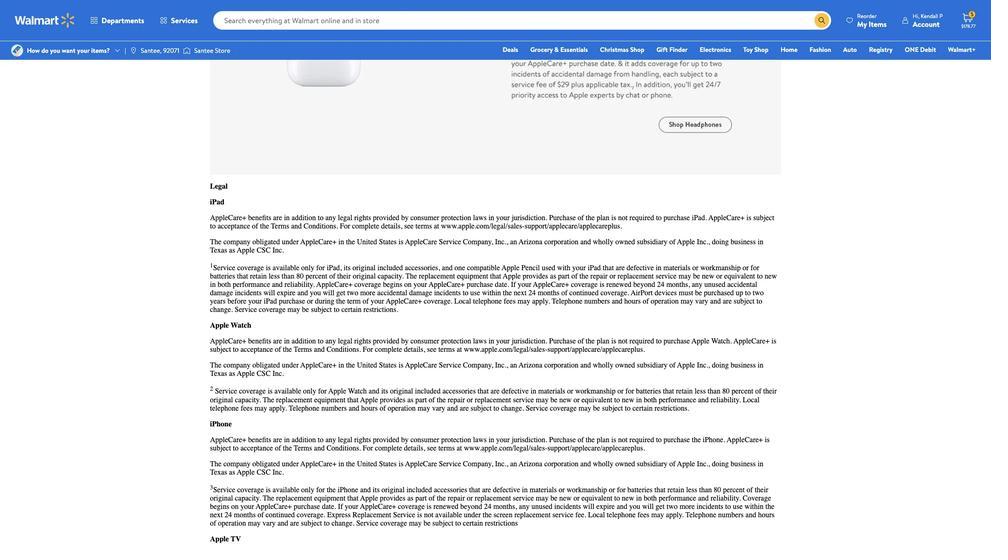 Task type: locate. For each thing, give the bounding box(es) containing it.
2 shop from the left
[[754, 45, 768, 54]]

electronics
[[700, 45, 731, 54]]

 image
[[130, 47, 137, 54]]

registry
[[869, 45, 893, 54]]

do
[[41, 46, 49, 55]]

 image left the how
[[11, 44, 23, 57]]

christmas shop
[[600, 45, 644, 54]]

essentials
[[560, 45, 588, 54]]

items?
[[91, 46, 110, 55]]

debit
[[920, 45, 936, 54]]

shop right toy
[[754, 45, 768, 54]]

departments button
[[83, 9, 152, 32]]

gift finder
[[656, 45, 688, 54]]

hi,
[[913, 12, 919, 20]]

grocery
[[530, 45, 553, 54]]

account
[[913, 19, 940, 29]]

deals
[[503, 45, 518, 54]]

0 horizontal spatial  image
[[11, 44, 23, 57]]

kendall
[[921, 12, 938, 20]]

one
[[905, 45, 919, 54]]

home link
[[776, 44, 802, 55]]

5
[[971, 10, 974, 18]]

auto
[[843, 45, 857, 54]]

Walmart Site-Wide search field
[[213, 11, 831, 30]]

shop
[[630, 45, 644, 54], [754, 45, 768, 54]]

 image right the 92071
[[183, 46, 190, 55]]

1 horizontal spatial  image
[[183, 46, 190, 55]]

0 horizontal spatial shop
[[630, 45, 644, 54]]

departments
[[102, 15, 144, 25]]

christmas shop link
[[596, 44, 649, 55]]

fashion link
[[805, 44, 835, 55]]

reorder my items
[[857, 12, 887, 29]]

finder
[[669, 45, 688, 54]]

how
[[27, 46, 40, 55]]

reorder
[[857, 12, 877, 20]]

toy shop link
[[739, 44, 773, 55]]

walmart image
[[15, 13, 75, 28]]

one debit
[[905, 45, 936, 54]]

 image
[[11, 44, 23, 57], [183, 46, 190, 55]]

5 $178.77
[[961, 10, 976, 29]]

$178.77
[[961, 23, 976, 29]]

toy shop
[[743, 45, 768, 54]]

Search search field
[[213, 11, 831, 30]]

santee store
[[194, 46, 230, 55]]

services
[[171, 15, 198, 25]]

your
[[77, 46, 90, 55]]

1 horizontal spatial shop
[[754, 45, 768, 54]]

shop right christmas
[[630, 45, 644, 54]]

1 shop from the left
[[630, 45, 644, 54]]



Task type: vqa. For each thing, say whether or not it's contained in the screenshot.
THE FINDER
yes



Task type: describe. For each thing, give the bounding box(es) containing it.
santee,
[[141, 46, 162, 55]]

deals link
[[498, 44, 522, 55]]

you
[[50, 46, 60, 55]]

gift
[[656, 45, 668, 54]]

shop for christmas shop
[[630, 45, 644, 54]]

services button
[[152, 9, 206, 32]]

registry link
[[865, 44, 897, 55]]

auto link
[[839, 44, 861, 55]]

search icon image
[[818, 17, 826, 24]]

one debit link
[[900, 44, 940, 55]]

grocery & essentials
[[530, 45, 588, 54]]

walmart+ link
[[944, 44, 980, 55]]

toy
[[743, 45, 753, 54]]

gift finder link
[[652, 44, 692, 55]]

store
[[215, 46, 230, 55]]

want
[[62, 46, 76, 55]]

 image for how do you want your items?
[[11, 44, 23, 57]]

christmas
[[600, 45, 629, 54]]

92071
[[163, 46, 179, 55]]

p
[[939, 12, 943, 20]]

hi, kendall p account
[[913, 12, 943, 29]]

fashion
[[810, 45, 831, 54]]

walmart+
[[948, 45, 976, 54]]

&
[[554, 45, 559, 54]]

how do you want your items?
[[27, 46, 110, 55]]

items
[[869, 19, 887, 29]]

|
[[125, 46, 126, 55]]

santee, 92071
[[141, 46, 179, 55]]

grocery & essentials link
[[526, 44, 592, 55]]

santee
[[194, 46, 213, 55]]

home
[[781, 45, 798, 54]]

electronics link
[[696, 44, 735, 55]]

shop for toy shop
[[754, 45, 768, 54]]

my
[[857, 19, 867, 29]]

 image for santee store
[[183, 46, 190, 55]]



